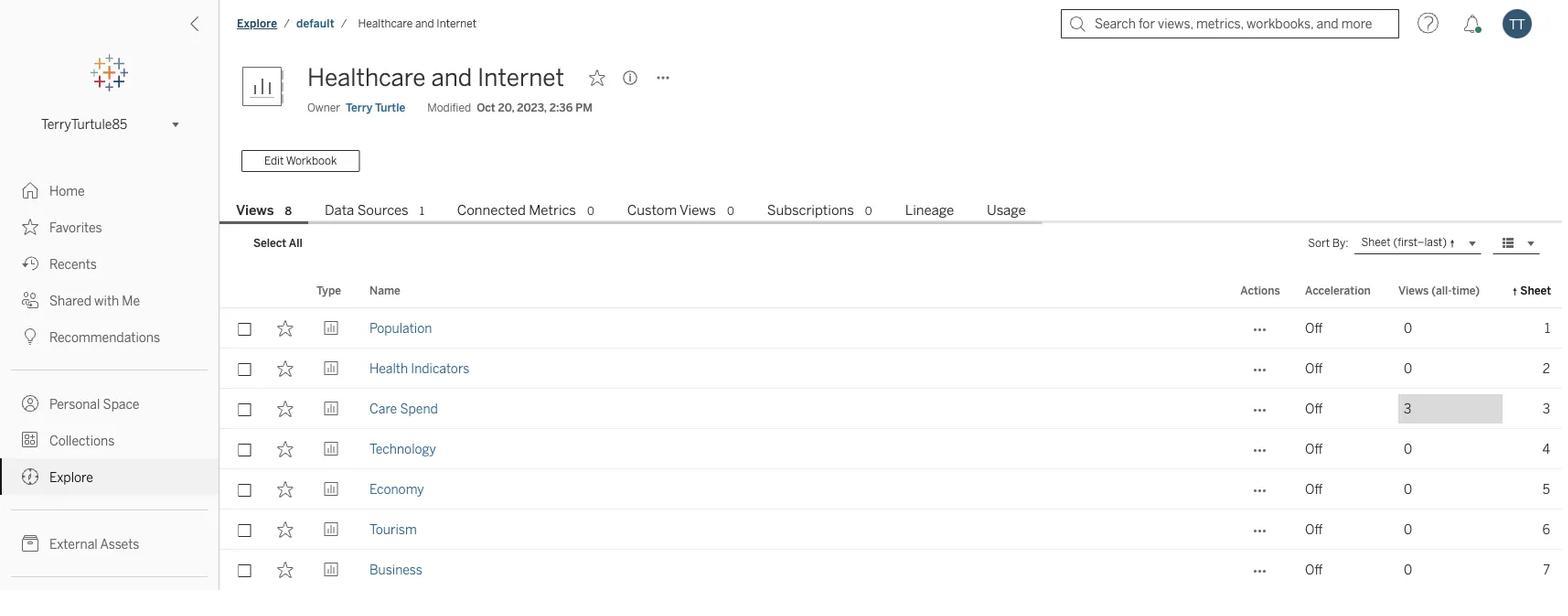 Task type: vqa. For each thing, say whether or not it's contained in the screenshot.


Task type: locate. For each thing, give the bounding box(es) containing it.
7
[[1543, 562, 1550, 577]]

4 view image from the top
[[323, 562, 340, 578]]

view image left tourism link
[[323, 521, 340, 538]]

business
[[370, 562, 422, 577]]

turtle
[[375, 101, 405, 114]]

5
[[1543, 482, 1550, 497]]

0
[[587, 204, 594, 218], [727, 204, 734, 218], [865, 204, 872, 218], [1404, 321, 1412, 336], [1404, 361, 1412, 376], [1404, 441, 1412, 456], [1404, 482, 1412, 497], [1404, 522, 1412, 537], [1404, 562, 1412, 577]]

acceleration
[[1305, 284, 1371, 297]]

5 row from the top
[[220, 469, 1562, 509]]

0 horizontal spatial sheet
[[1362, 236, 1391, 249]]

1
[[420, 204, 424, 218], [1545, 321, 1550, 336]]

view image for population
[[323, 320, 340, 337]]

0 horizontal spatial explore link
[[0, 458, 219, 495]]

1 horizontal spatial explore
[[237, 17, 277, 30]]

technology
[[370, 441, 436, 456]]

internet inside main content
[[478, 64, 564, 92]]

explore link
[[236, 16, 278, 31], [0, 458, 219, 495]]

row
[[220, 308, 1562, 348], [220, 348, 1562, 389], [220, 389, 1562, 429], [220, 429, 1562, 469], [220, 469, 1562, 509], [220, 509, 1562, 550], [220, 550, 1562, 590], [220, 590, 1562, 590]]

/
[[284, 17, 290, 30], [341, 17, 347, 30]]

1 horizontal spatial 3
[[1543, 401, 1550, 416]]

2 horizontal spatial views
[[1399, 284, 1429, 297]]

0 vertical spatial view image
[[323, 401, 340, 417]]

main navigation. press the up and down arrow keys to access links. element
[[0, 172, 219, 590]]

explore for explore / default /
[[237, 17, 277, 30]]

4 row from the top
[[220, 429, 1562, 469]]

explore link left default
[[236, 16, 278, 31]]

row group containing population
[[220, 308, 1562, 590]]

sheet inside popup button
[[1362, 236, 1391, 249]]

view image
[[323, 320, 340, 337], [323, 360, 340, 377], [323, 521, 340, 538], [323, 562, 340, 578]]

0 vertical spatial 1
[[420, 204, 424, 218]]

owner
[[307, 101, 340, 114]]

healthcare right default link
[[358, 17, 413, 30]]

explore down collections
[[49, 470, 93, 485]]

shared with me
[[49, 293, 140, 308]]

1 vertical spatial 1
[[1545, 321, 1550, 336]]

personal space link
[[0, 385, 219, 422]]

0 horizontal spatial views
[[236, 202, 274, 219]]

1 horizontal spatial explore link
[[236, 16, 278, 31]]

0 horizontal spatial /
[[284, 17, 290, 30]]

row group
[[220, 308, 1562, 590]]

off
[[1305, 321, 1323, 336], [1305, 361, 1323, 376], [1305, 401, 1323, 416], [1305, 441, 1323, 456], [1305, 482, 1323, 497], [1305, 522, 1323, 537], [1305, 562, 1323, 577]]

2 row from the top
[[220, 348, 1562, 389]]

recents
[[49, 257, 97, 272]]

home
[[49, 183, 85, 199]]

0 horizontal spatial explore
[[49, 470, 93, 485]]

healthcare and internet
[[358, 17, 477, 30], [307, 64, 564, 92]]

edit workbook button
[[241, 150, 360, 172]]

1 horizontal spatial /
[[341, 17, 347, 30]]

favorites link
[[0, 209, 219, 245]]

explore left default
[[237, 17, 277, 30]]

favorites
[[49, 220, 102, 235]]

/ right default link
[[341, 17, 347, 30]]

row containing health indicators
[[220, 348, 1562, 389]]

sheet right 'time)'
[[1521, 284, 1551, 297]]

view image for tourism
[[323, 521, 340, 538]]

view image down the type
[[323, 320, 340, 337]]

row containing tourism
[[220, 509, 1562, 550]]

0 horizontal spatial 1
[[420, 204, 424, 218]]

1 vertical spatial healthcare
[[307, 64, 426, 92]]

explore inside main navigation. press the up and down arrow keys to access links. element
[[49, 470, 93, 485]]

workbook image
[[241, 59, 296, 114]]

6 row from the top
[[220, 509, 1562, 550]]

internet up modified
[[437, 17, 477, 30]]

1 / from the left
[[284, 17, 290, 30]]

1 horizontal spatial 1
[[1545, 321, 1550, 336]]

1 vertical spatial healthcare and internet
[[307, 64, 564, 92]]

lineage
[[905, 202, 954, 219]]

all
[[289, 237, 302, 250]]

recommendations link
[[0, 318, 219, 355]]

/ left default
[[284, 17, 290, 30]]

space
[[103, 397, 139, 412]]

me
[[122, 293, 140, 308]]

3 row from the top
[[220, 389, 1562, 429]]

views for views
[[236, 202, 274, 219]]

data sources
[[325, 202, 409, 219]]

1 vertical spatial explore link
[[0, 458, 219, 495]]

personal space
[[49, 397, 139, 412]]

1 view image from the top
[[323, 320, 340, 337]]

3 view image from the top
[[323, 481, 340, 498]]

views left 8
[[236, 202, 274, 219]]

2 view image from the top
[[323, 360, 340, 377]]

1 vertical spatial sheet
[[1521, 284, 1551, 297]]

views right custom
[[680, 202, 716, 219]]

terryturtule85
[[41, 117, 127, 132]]

off for 4
[[1305, 441, 1323, 456]]

7 off from the top
[[1305, 562, 1323, 577]]

sheet for sheet
[[1521, 284, 1551, 297]]

health indicators link
[[370, 348, 470, 389]]

healthcare up terry
[[307, 64, 426, 92]]

0 for 5
[[1404, 482, 1412, 497]]

view image left technology link
[[323, 441, 340, 457]]

sheet right by:
[[1362, 236, 1391, 249]]

0 vertical spatial and
[[415, 17, 434, 30]]

indicators
[[411, 361, 470, 376]]

off for 1
[[1305, 321, 1323, 336]]

1 view image from the top
[[323, 401, 340, 417]]

0 vertical spatial sheet
[[1362, 236, 1391, 249]]

0 vertical spatial explore link
[[236, 16, 278, 31]]

2 off from the top
[[1305, 361, 1323, 376]]

grid
[[220, 273, 1562, 590]]

1 horizontal spatial sheet
[[1521, 284, 1551, 297]]

population link
[[370, 308, 432, 348]]

healthcare and internet element
[[353, 17, 482, 30]]

20,
[[498, 101, 514, 114]]

view image
[[323, 401, 340, 417], [323, 441, 340, 457], [323, 481, 340, 498]]

3
[[1404, 401, 1412, 416], [1543, 401, 1550, 416]]

healthcare
[[358, 17, 413, 30], [307, 64, 426, 92]]

1 vertical spatial internet
[[478, 64, 564, 92]]

health
[[370, 361, 408, 376]]

explore
[[237, 17, 277, 30], [49, 470, 93, 485]]

4 off from the top
[[1305, 441, 1323, 456]]

shared with me link
[[0, 282, 219, 318]]

row containing economy
[[220, 469, 1562, 509]]

view image left care
[[323, 401, 340, 417]]

time)
[[1452, 284, 1480, 297]]

shared
[[49, 293, 91, 308]]

0 vertical spatial healthcare and internet
[[358, 17, 477, 30]]

healthcare and internet up turtle at the left top of page
[[358, 17, 477, 30]]

oct
[[477, 101, 495, 114]]

explore link down collections
[[0, 458, 219, 495]]

0 horizontal spatial internet
[[437, 17, 477, 30]]

view image left economy link
[[323, 481, 340, 498]]

views
[[236, 202, 274, 219], [680, 202, 716, 219], [1399, 284, 1429, 297]]

1 off from the top
[[1305, 321, 1323, 336]]

workbook
[[286, 154, 337, 168]]

2 3 from the left
[[1543, 401, 1550, 416]]

by:
[[1333, 236, 1349, 250]]

edit workbook
[[264, 154, 337, 168]]

(first–last)
[[1394, 236, 1447, 249]]

3 view image from the top
[[323, 521, 340, 538]]

7 row from the top
[[220, 550, 1562, 590]]

select all
[[253, 237, 302, 250]]

1 3 from the left
[[1404, 401, 1412, 416]]

default link
[[295, 16, 335, 31]]

view image left business link
[[323, 562, 340, 578]]

and
[[415, 17, 434, 30], [431, 64, 472, 92]]

6 off from the top
[[1305, 522, 1323, 537]]

recents link
[[0, 245, 219, 282]]

1 horizontal spatial internet
[[478, 64, 564, 92]]

healthcare and internet main content
[[220, 48, 1562, 590]]

5 off from the top
[[1305, 482, 1323, 497]]

2 vertical spatial view image
[[323, 481, 340, 498]]

1 up 2
[[1545, 321, 1550, 336]]

internet up modified oct 20, 2023, 2:36 pm
[[478, 64, 564, 92]]

4
[[1543, 441, 1550, 456]]

connected
[[457, 202, 526, 219]]

3 off from the top
[[1305, 401, 1323, 416]]

internet
[[437, 17, 477, 30], [478, 64, 564, 92]]

health indicators
[[370, 361, 470, 376]]

subscriptions
[[767, 202, 854, 219]]

1 vertical spatial explore
[[49, 470, 93, 485]]

view image for care spend
[[323, 401, 340, 417]]

row containing care spend
[[220, 389, 1562, 429]]

1 right sources on the left of the page
[[420, 204, 424, 218]]

sources
[[357, 202, 409, 219]]

1 vertical spatial view image
[[323, 441, 340, 457]]

name
[[370, 284, 400, 297]]

0 vertical spatial healthcare
[[358, 17, 413, 30]]

0 vertical spatial explore
[[237, 17, 277, 30]]

view image for business
[[323, 562, 340, 578]]

0 horizontal spatial 3
[[1404, 401, 1412, 416]]

1 vertical spatial and
[[431, 64, 472, 92]]

off for 3
[[1305, 401, 1323, 416]]

1 row from the top
[[220, 308, 1562, 348]]

views left (all- on the right of the page
[[1399, 284, 1429, 297]]

external assets
[[49, 536, 139, 552]]

view image left health
[[323, 360, 340, 377]]

sheet
[[1362, 236, 1391, 249], [1521, 284, 1551, 297]]

modified
[[427, 101, 471, 114]]

select
[[253, 237, 286, 250]]

select all button
[[241, 232, 314, 254]]

healthcare and internet up modified
[[307, 64, 564, 92]]

2 view image from the top
[[323, 441, 340, 457]]

2 / from the left
[[341, 17, 347, 30]]

sheet (first–last) button
[[1354, 232, 1482, 254]]



Task type: describe. For each thing, give the bounding box(es) containing it.
explore / default /
[[237, 17, 347, 30]]

healthcare and internet inside main content
[[307, 64, 564, 92]]

(all-
[[1432, 284, 1452, 297]]

collections link
[[0, 422, 219, 458]]

0 for 2
[[1404, 361, 1412, 376]]

external assets link
[[0, 525, 219, 562]]

sub-spaces tab list
[[220, 200, 1562, 224]]

0 for 4
[[1404, 441, 1412, 456]]

type
[[317, 284, 341, 297]]

pm
[[576, 101, 593, 114]]

care spend
[[370, 401, 438, 416]]

terry
[[346, 101, 373, 114]]

off for 6
[[1305, 522, 1323, 537]]

and inside main content
[[431, 64, 472, 92]]

0 for 1
[[1404, 321, 1412, 336]]

metrics
[[529, 202, 576, 219]]

views for views (all-time)
[[1399, 284, 1429, 297]]

1 inside grid
[[1545, 321, 1550, 336]]

grid containing population
[[220, 273, 1562, 590]]

navigation panel element
[[0, 55, 219, 590]]

off for 7
[[1305, 562, 1323, 577]]

custom views
[[627, 202, 716, 219]]

0 vertical spatial internet
[[437, 17, 477, 30]]

Search for views, metrics, workbooks, and more text field
[[1061, 9, 1400, 38]]

technology link
[[370, 429, 436, 469]]

off for 2
[[1305, 361, 1323, 376]]

list view image
[[1500, 235, 1517, 252]]

default
[[296, 17, 335, 30]]

edit
[[264, 154, 284, 168]]

sort by:
[[1308, 236, 1349, 250]]

row containing population
[[220, 308, 1562, 348]]

1 inside sub-spaces tab list
[[420, 204, 424, 218]]

connected metrics
[[457, 202, 576, 219]]

tourism link
[[370, 509, 417, 550]]

personal
[[49, 397, 100, 412]]

sheet (first–last)
[[1362, 236, 1447, 249]]

actions
[[1241, 284, 1280, 297]]

assets
[[100, 536, 139, 552]]

row containing business
[[220, 550, 1562, 590]]

8 row from the top
[[220, 590, 1562, 590]]

tourism
[[370, 522, 417, 537]]

2
[[1543, 361, 1550, 376]]

view image for economy
[[323, 481, 340, 498]]

off for 5
[[1305, 482, 1323, 497]]

8
[[285, 204, 292, 218]]

6
[[1543, 522, 1550, 537]]

usage
[[987, 202, 1026, 219]]

data
[[325, 202, 354, 219]]

home link
[[0, 172, 219, 209]]

views (all-time)
[[1399, 284, 1480, 297]]

modified oct 20, 2023, 2:36 pm
[[427, 101, 593, 114]]

explore for explore
[[49, 470, 93, 485]]

business link
[[370, 550, 422, 590]]

2:36
[[549, 101, 573, 114]]

care spend link
[[370, 389, 438, 429]]

spend
[[400, 401, 438, 416]]

custom
[[627, 202, 677, 219]]

population
[[370, 321, 432, 336]]

terryturtule85 button
[[34, 113, 185, 135]]

0 for 6
[[1404, 522, 1412, 537]]

0 for 7
[[1404, 562, 1412, 577]]

sort
[[1308, 236, 1330, 250]]

healthcare inside main content
[[307, 64, 426, 92]]

economy
[[370, 482, 424, 497]]

view image for technology
[[323, 441, 340, 457]]

care
[[370, 401, 397, 416]]

with
[[94, 293, 119, 308]]

recommendations
[[49, 330, 160, 345]]

view image for health indicators
[[323, 360, 340, 377]]

sheet for sheet (first–last)
[[1362, 236, 1391, 249]]

1 horizontal spatial views
[[680, 202, 716, 219]]

2023,
[[517, 101, 547, 114]]

economy link
[[370, 469, 424, 509]]

external
[[49, 536, 98, 552]]

collections
[[49, 433, 115, 448]]

terry turtle link
[[346, 100, 405, 116]]

owner terry turtle
[[307, 101, 405, 114]]

row containing technology
[[220, 429, 1562, 469]]



